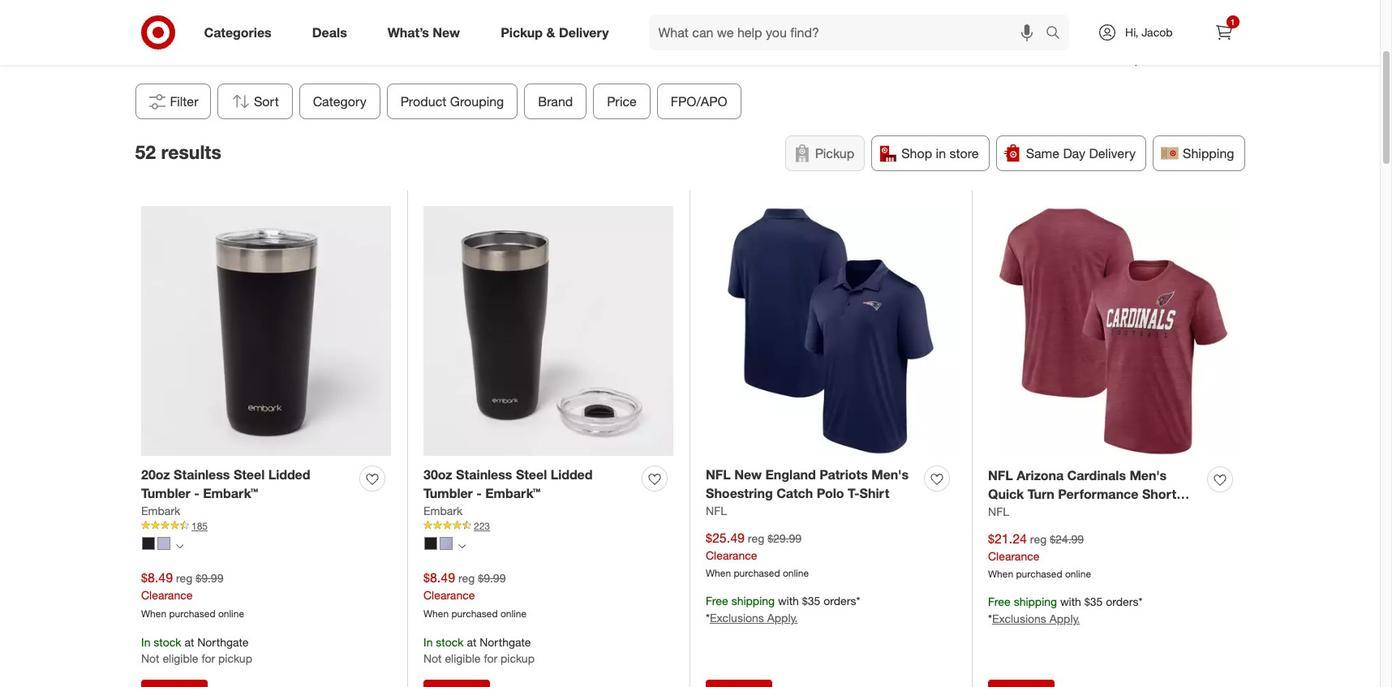 Task type: locate. For each thing, give the bounding box(es) containing it.
2 not from the left
[[424, 652, 442, 666]]

eligible
[[163, 652, 198, 666], [445, 652, 481, 666]]

delivery right &
[[559, 24, 609, 40]]

clearance for 30oz stainless steel lidded tumbler  - embark™
[[424, 588, 475, 602]]

t- down patriots
[[848, 485, 860, 501]]

with down $25.49 reg $29.99 clearance when purchased online
[[778, 594, 799, 608]]

reg for 20oz stainless steel lidded tumbler - embark™
[[176, 571, 193, 585]]

2 tumbler from the left
[[424, 485, 473, 501]]

0 horizontal spatial men's
[[872, 467, 909, 483]]

when down black icon
[[424, 608, 449, 620]]

0 horizontal spatial *
[[706, 611, 710, 625]]

free down $21.24 reg $24.99 clearance when purchased online
[[989, 595, 1011, 609]]

when down black image
[[141, 608, 167, 620]]

with for $25.49
[[778, 594, 799, 608]]

pickup
[[501, 24, 543, 40], [816, 145, 855, 162]]

1 horizontal spatial t-
[[1033, 505, 1045, 521]]

lidded up the 223 link
[[551, 467, 593, 483]]

nfl link down quick
[[989, 504, 1010, 520]]

online inside $25.49 reg $29.99 clearance when purchased online
[[783, 568, 809, 580]]

0 horizontal spatial shipping
[[732, 594, 775, 608]]

1 horizontal spatial embark™
[[486, 485, 541, 501]]

0 horizontal spatial at
[[185, 636, 194, 650]]

30oz stainless steel lidded tumbler  - embark™ image
[[424, 207, 674, 457], [424, 207, 674, 457]]

filter
[[170, 93, 199, 110]]

nfl new england patriots men's shoestring catch polo t-shirt image
[[706, 207, 956, 457], [706, 207, 956, 457]]

tumbler
[[141, 485, 191, 501], [424, 485, 473, 501]]

at
[[185, 636, 194, 650], [467, 636, 477, 650]]

hi,
[[1126, 25, 1139, 39]]

-
[[194, 485, 199, 501], [477, 485, 482, 501]]

tumbler down 20oz
[[141, 485, 191, 501]]

stainless right 30oz
[[456, 467, 513, 483]]

2 stainless from the left
[[456, 467, 513, 483]]

20oz stainless steel lidded tumbler - embark™ image
[[141, 207, 391, 457], [141, 207, 391, 457]]

price button
[[593, 84, 650, 119]]

steel inside 30oz stainless steel lidded tumbler  - embark™
[[516, 467, 547, 483]]

2 embark™ from the left
[[486, 485, 541, 501]]

1 horizontal spatial stock
[[436, 636, 464, 650]]

1 horizontal spatial at
[[467, 636, 477, 650]]

1 horizontal spatial embark
[[424, 504, 463, 518]]

performance
[[1059, 486, 1139, 502]]

0 horizontal spatial in stock at  northgate not eligible for pickup
[[141, 636, 252, 666]]

2 lidded from the left
[[551, 467, 593, 483]]

0 horizontal spatial apply.
[[768, 611, 798, 625]]

0 horizontal spatial steel
[[234, 467, 265, 483]]

in stock at  northgate not eligible for pickup for 30oz stainless steel lidded tumbler  - embark™
[[424, 636, 535, 666]]

embark™ up 223
[[486, 485, 541, 501]]

reg for 30oz stainless steel lidded tumbler  - embark™
[[459, 571, 475, 585]]

all colors element
[[176, 541, 183, 551], [459, 541, 466, 551]]

clearance for 20oz stainless steel lidded tumbler - embark™
[[141, 588, 193, 602]]

pickup for pickup
[[816, 145, 855, 162]]

embark link for 20oz stainless steel lidded tumbler - embark™
[[141, 503, 180, 519]]

* for $25.49
[[706, 611, 710, 625]]

0 vertical spatial new
[[433, 24, 460, 40]]

1 embark link from the left
[[141, 503, 180, 519]]

1 horizontal spatial shirt
[[1045, 505, 1074, 521]]

stainless for 20oz
[[174, 467, 230, 483]]

0 horizontal spatial $8.49 reg $9.99 clearance when purchased online
[[141, 570, 244, 620]]

0 horizontal spatial t-
[[848, 485, 860, 501]]

0 horizontal spatial stock
[[154, 636, 181, 650]]

new
[[433, 24, 460, 40], [735, 467, 762, 483]]

for
[[202, 652, 215, 666], [484, 652, 498, 666]]

shipping down $21.24 reg $24.99 clearance when purchased online
[[1014, 595, 1058, 609]]

new right what's
[[433, 24, 460, 40]]

- for 30oz
[[477, 485, 482, 501]]

nfl link up $25.49
[[706, 503, 727, 519]]

1 horizontal spatial new
[[735, 467, 762, 483]]

reg inside $21.24 reg $24.99 clearance when purchased online
[[1031, 532, 1047, 546]]

in for 30oz stainless steel lidded tumbler  - embark™
[[424, 636, 433, 650]]

clearance inside $25.49 reg $29.99 clearance when purchased online
[[706, 548, 758, 562]]

embark™ up 185
[[203, 485, 258, 501]]

1 $8.49 reg $9.99 clearance when purchased online from the left
[[141, 570, 244, 620]]

online
[[783, 568, 809, 580], [1066, 569, 1092, 581], [218, 608, 244, 620], [501, 608, 527, 620]]

men's right patriots
[[872, 467, 909, 483]]

new up shoestring
[[735, 467, 762, 483]]

1 embark from the left
[[141, 504, 180, 518]]

shipping down $25.49 reg $29.99 clearance when purchased online
[[732, 594, 775, 608]]

delivery inside same day delivery button
[[1090, 145, 1136, 162]]

$8.49 down lilac image
[[424, 570, 455, 586]]

reg
[[748, 531, 765, 545], [1031, 532, 1047, 546], [176, 571, 193, 585], [459, 571, 475, 585]]

all colors image right lilac icon
[[176, 543, 183, 550]]

t- inside nfl new england patriots men's shoestring catch polo t-shirt
[[848, 485, 860, 501]]

$29.99
[[768, 531, 802, 545]]

0 horizontal spatial embark™
[[203, 485, 258, 501]]

$9.99 for 20oz stainless steel lidded tumbler - embark™
[[196, 571, 224, 585]]

1 horizontal spatial stainless
[[456, 467, 513, 483]]

turn
[[1028, 486, 1055, 502]]

nfl arizona cardinals men's quick turn performance short sleeve t-shirt
[[989, 467, 1177, 521]]

$35 for $25.49
[[803, 594, 821, 608]]

0 horizontal spatial pickup
[[218, 652, 252, 666]]

30oz stainless steel lidded tumbler  - embark™
[[424, 467, 593, 501]]

free shipping with $35 orders* * exclusions apply.
[[706, 594, 861, 625], [989, 595, 1143, 626]]

purchased for 30oz stainless steel lidded tumbler  - embark™
[[452, 608, 498, 620]]

1 tumbler from the left
[[141, 485, 191, 501]]

1 horizontal spatial in
[[424, 636, 433, 650]]

0 horizontal spatial exclusions
[[710, 611, 764, 625]]

embark™ for 30oz
[[486, 485, 541, 501]]

1 vertical spatial t-
[[1033, 505, 1045, 521]]

free shipping with $35 orders* * exclusions apply. down $21.24 reg $24.99 clearance when purchased online
[[989, 595, 1143, 626]]

2 for from the left
[[484, 652, 498, 666]]

exclusions for $25.49
[[710, 611, 764, 625]]

stainless
[[174, 467, 230, 483], [456, 467, 513, 483]]

* down $25.49 reg $29.99 clearance when purchased online
[[706, 611, 710, 625]]

men's
[[872, 467, 909, 483], [1130, 467, 1167, 484]]

1 horizontal spatial pickup
[[501, 652, 535, 666]]

free shipping with $35 orders* * exclusions apply. down $25.49 reg $29.99 clearance when purchased online
[[706, 594, 861, 625]]

categories link
[[190, 15, 292, 50]]

1 eligible from the left
[[163, 652, 198, 666]]

purchased inside $21.24 reg $24.99 clearance when purchased online
[[1017, 569, 1063, 581]]

new inside nfl new england patriots men's shoestring catch polo t-shirt
[[735, 467, 762, 483]]

deals link
[[298, 15, 367, 50]]

1 horizontal spatial eligible
[[445, 652, 481, 666]]

clearance
[[706, 548, 758, 562], [989, 549, 1040, 563], [141, 588, 193, 602], [424, 588, 475, 602]]

0 horizontal spatial lidded
[[268, 467, 311, 483]]

pickup button
[[786, 136, 865, 171]]

$8.49 reg $9.99 clearance when purchased online down lilac image
[[424, 570, 527, 620]]

shirt inside nfl new england patriots men's shoestring catch polo t-shirt
[[860, 485, 890, 501]]

1 horizontal spatial $8.49
[[424, 570, 455, 586]]

0 vertical spatial delivery
[[559, 24, 609, 40]]

grouping
[[450, 93, 504, 110]]

t- down turn
[[1033, 505, 1045, 521]]

0 horizontal spatial for
[[202, 652, 215, 666]]

0 horizontal spatial with
[[778, 594, 799, 608]]

0 horizontal spatial $9.99
[[196, 571, 224, 585]]

2 northgate from the left
[[480, 636, 531, 650]]

$8.49 reg $9.99 clearance when purchased online for 20oz stainless steel lidded tumbler - embark™
[[141, 570, 244, 620]]

1 horizontal spatial orders*
[[1106, 595, 1143, 609]]

1 vertical spatial shirt
[[1045, 505, 1074, 521]]

2 in stock at  northgate not eligible for pickup from the left
[[424, 636, 535, 666]]

1 horizontal spatial $35
[[1085, 595, 1103, 609]]

0 horizontal spatial free shipping with $35 orders* * exclusions apply.
[[706, 594, 861, 625]]

for for 30oz stainless steel lidded tumbler  - embark™
[[484, 652, 498, 666]]

1 horizontal spatial not
[[424, 652, 442, 666]]

brand button
[[524, 84, 587, 119]]

black image
[[142, 538, 155, 551]]

stainless inside 30oz stainless steel lidded tumbler  - embark™
[[456, 467, 513, 483]]

20oz
[[141, 467, 170, 483]]

steel for 30oz stainless steel lidded tumbler  - embark™
[[516, 467, 547, 483]]

$35 down $21.24 reg $24.99 clearance when purchased online
[[1085, 595, 1103, 609]]

free down $25.49 reg $29.99 clearance when purchased online
[[706, 594, 729, 608]]

1 for from the left
[[202, 652, 215, 666]]

clearance down lilac icon
[[141, 588, 193, 602]]

1 all colors image from the left
[[176, 543, 183, 550]]

reg left $24.99 at the bottom right of page
[[1031, 532, 1047, 546]]

1 horizontal spatial with
[[1061, 595, 1082, 609]]

0 horizontal spatial stainless
[[174, 467, 230, 483]]

1 embark™ from the left
[[203, 485, 258, 501]]

reg inside $25.49 reg $29.99 clearance when purchased online
[[748, 531, 765, 545]]

1 $9.99 from the left
[[196, 571, 224, 585]]

apply.
[[768, 611, 798, 625], [1050, 612, 1081, 626]]

men's up short
[[1130, 467, 1167, 484]]

0 horizontal spatial eligible
[[163, 652, 198, 666]]

&
[[547, 24, 556, 40]]

0 horizontal spatial all colors element
[[176, 541, 183, 551]]

2 stock from the left
[[436, 636, 464, 650]]

sleeve
[[989, 505, 1029, 521]]

2 in from the left
[[424, 636, 433, 650]]

* down $21.24 reg $24.99 clearance when purchased online
[[989, 612, 993, 626]]

$9.99 down 185
[[196, 571, 224, 585]]

nfl
[[706, 467, 731, 483], [989, 467, 1014, 484], [706, 504, 727, 518], [989, 505, 1010, 518]]

1 horizontal spatial men's
[[1130, 467, 1167, 484]]

orders*
[[824, 594, 861, 608], [1106, 595, 1143, 609]]

steel
[[234, 467, 265, 483], [516, 467, 547, 483]]

$9.99
[[196, 571, 224, 585], [478, 571, 506, 585]]

$24.99
[[1050, 532, 1084, 546]]

all colors element right lilac image
[[459, 541, 466, 551]]

delivery
[[559, 24, 609, 40], [1090, 145, 1136, 162]]

tumbler inside 30oz stainless steel lidded tumbler  - embark™
[[424, 485, 473, 501]]

1 horizontal spatial -
[[477, 485, 482, 501]]

purchased inside $25.49 reg $29.99 clearance when purchased online
[[734, 568, 780, 580]]

for for 20oz stainless steel lidded tumbler - embark™
[[202, 652, 215, 666]]

$8.49 down lilac icon
[[141, 570, 173, 586]]

embark™ inside '20oz stainless steel lidded tumbler - embark™'
[[203, 485, 258, 501]]

1 horizontal spatial exclusions
[[993, 612, 1047, 626]]

exclusions down $21.24 reg $24.99 clearance when purchased online
[[993, 612, 1047, 626]]

1 steel from the left
[[234, 467, 265, 483]]

exclusions apply. button down $21.24 reg $24.99 clearance when purchased online
[[993, 611, 1081, 628]]

2 eligible from the left
[[445, 652, 481, 666]]

- inside '20oz stainless steel lidded tumbler - embark™'
[[194, 485, 199, 501]]

1 horizontal spatial shipping
[[1014, 595, 1058, 609]]

shirt down patriots
[[860, 485, 890, 501]]

2 $8.49 reg $9.99 clearance when purchased online from the left
[[424, 570, 527, 620]]

- inside 30oz stainless steel lidded tumbler  - embark™
[[477, 485, 482, 501]]

nfl arizona cardinals men's quick turn performance short sleeve t-shirt image
[[989, 207, 1239, 457], [989, 207, 1239, 457]]

stainless inside '20oz stainless steel lidded tumbler - embark™'
[[174, 467, 230, 483]]

$8.49 reg $9.99 clearance when purchased online
[[141, 570, 244, 620], [424, 570, 527, 620]]

brand
[[538, 93, 573, 110]]

clearance down lilac image
[[424, 588, 475, 602]]

steel inside '20oz stainless steel lidded tumbler - embark™'
[[234, 467, 265, 483]]

stainless for 30oz
[[456, 467, 513, 483]]

1 horizontal spatial free
[[989, 595, 1011, 609]]

1 horizontal spatial exclusions apply. button
[[993, 611, 1081, 628]]

in stock at  northgate not eligible for pickup
[[141, 636, 252, 666], [424, 636, 535, 666]]

delivery for pickup & delivery
[[559, 24, 609, 40]]

0 horizontal spatial nfl link
[[706, 503, 727, 519]]

online for 30oz stainless steel lidded tumbler  - embark™
[[501, 608, 527, 620]]

purchased down $29.99
[[734, 568, 780, 580]]

1 vertical spatial new
[[735, 467, 762, 483]]

2 - from the left
[[477, 485, 482, 501]]

shirt
[[860, 485, 890, 501], [1045, 505, 1074, 521]]

purchased down $24.99 at the bottom right of page
[[1017, 569, 1063, 581]]

embark up lilac icon
[[141, 504, 180, 518]]

fpo/apo
[[671, 93, 727, 110]]

0 horizontal spatial all colors image
[[176, 543, 183, 550]]

0 horizontal spatial delivery
[[559, 24, 609, 40]]

0 vertical spatial pickup
[[501, 24, 543, 40]]

0 horizontal spatial in
[[141, 636, 150, 650]]

embark link up lilac icon
[[141, 503, 180, 519]]

1 lidded from the left
[[268, 467, 311, 483]]

embark link up lilac image
[[424, 503, 463, 519]]

exclusions apply. button for $25.49
[[710, 610, 798, 627]]

2 at from the left
[[467, 636, 477, 650]]

in
[[936, 145, 946, 162]]

- up 185
[[194, 485, 199, 501]]

steel up the 185 link
[[234, 467, 265, 483]]

lidded inside '20oz stainless steel lidded tumbler - embark™'
[[268, 467, 311, 483]]

1 horizontal spatial pickup
[[816, 145, 855, 162]]

free
[[706, 594, 729, 608], [989, 595, 1011, 609]]

reg down 185
[[176, 571, 193, 585]]

0 horizontal spatial pickup
[[501, 24, 543, 40]]

2 all colors element from the left
[[459, 541, 466, 551]]

when down $25.49
[[706, 568, 731, 580]]

0 horizontal spatial exclusions apply. button
[[710, 610, 798, 627]]

quick
[[989, 486, 1024, 502]]

when down $21.24
[[989, 569, 1014, 581]]

1 horizontal spatial delivery
[[1090, 145, 1136, 162]]

when inside $25.49 reg $29.99 clearance when purchased online
[[706, 568, 731, 580]]

category button
[[299, 84, 380, 119]]

What can we help you find? suggestions appear below search field
[[649, 15, 1050, 50]]

when for 30oz stainless steel lidded tumbler  - embark™
[[424, 608, 449, 620]]

$9.99 down 223
[[478, 571, 506, 585]]

0 horizontal spatial shirt
[[860, 485, 890, 501]]

nfl up shoestring
[[706, 467, 731, 483]]

shirt down turn
[[1045, 505, 1074, 521]]

reg down 223
[[459, 571, 475, 585]]

lidded up the 185 link
[[268, 467, 311, 483]]

nfl up $25.49
[[706, 504, 727, 518]]

free shipping with $35 orders* * exclusions apply. for $21.24
[[989, 595, 1143, 626]]

0 horizontal spatial new
[[433, 24, 460, 40]]

steel up the 223 link
[[516, 467, 547, 483]]

online for 20oz stainless steel lidded tumbler - embark™
[[218, 608, 244, 620]]

1 horizontal spatial lidded
[[551, 467, 593, 483]]

0 vertical spatial t-
[[848, 485, 860, 501]]

0 horizontal spatial tumbler
[[141, 485, 191, 501]]

nfl link
[[706, 503, 727, 519], [989, 504, 1010, 520]]

embark up lilac image
[[424, 504, 463, 518]]

reg for nfl arizona cardinals men's quick turn performance short sleeve t-shirt
[[1031, 532, 1047, 546]]

185
[[192, 520, 208, 532]]

clearance inside $21.24 reg $24.99 clearance when purchased online
[[989, 549, 1040, 563]]

- up 223
[[477, 485, 482, 501]]

0 horizontal spatial free
[[706, 594, 729, 608]]

2 $9.99 from the left
[[478, 571, 506, 585]]

$8.49 reg $9.99 clearance when purchased online down lilac icon
[[141, 570, 244, 620]]

1 - from the left
[[194, 485, 199, 501]]

embark™ inside 30oz stainless steel lidded tumbler  - embark™
[[486, 485, 541, 501]]

online for nfl arizona cardinals men's quick turn performance short sleeve t-shirt
[[1066, 569, 1092, 581]]

1 horizontal spatial apply.
[[1050, 612, 1081, 626]]

1 all colors element from the left
[[176, 541, 183, 551]]

0 horizontal spatial $8.49
[[141, 570, 173, 586]]

exclusions apply. button down $25.49 reg $29.99 clearance when purchased online
[[710, 610, 798, 627]]

pickup & delivery
[[501, 24, 609, 40]]

new for what's
[[433, 24, 460, 40]]

1 horizontal spatial in stock at  northgate not eligible for pickup
[[424, 636, 535, 666]]

exclusions
[[710, 611, 764, 625], [993, 612, 1047, 626]]

apply. down $25.49 reg $29.99 clearance when purchased online
[[768, 611, 798, 625]]

$35
[[803, 594, 821, 608], [1085, 595, 1103, 609]]

online for nfl new england patriots men's shoestring catch polo t-shirt
[[783, 568, 809, 580]]

2 $8.49 from the left
[[424, 570, 455, 586]]

when inside $21.24 reg $24.99 clearance when purchased online
[[989, 569, 1014, 581]]

clearance down $25.49
[[706, 548, 758, 562]]

1 in stock at  northgate not eligible for pickup from the left
[[141, 636, 252, 666]]

stainless right 20oz
[[174, 467, 230, 483]]

hi, jacob
[[1126, 25, 1173, 39]]

1 $8.49 from the left
[[141, 570, 173, 586]]

all colors image
[[176, 543, 183, 550], [459, 543, 466, 550]]

0 horizontal spatial embark
[[141, 504, 180, 518]]

1 in from the left
[[141, 636, 150, 650]]

online inside $21.24 reg $24.99 clearance when purchased online
[[1066, 569, 1092, 581]]

1 horizontal spatial $9.99
[[478, 571, 506, 585]]

1 vertical spatial pickup
[[816, 145, 855, 162]]

tumbler inside '20oz stainless steel lidded tumbler - embark™'
[[141, 485, 191, 501]]

apply. down $21.24 reg $24.99 clearance when purchased online
[[1050, 612, 1081, 626]]

$35 down $25.49 reg $29.99 clearance when purchased online
[[803, 594, 821, 608]]

category
[[313, 93, 366, 110]]

lidded for 20oz stainless steel lidded tumbler - embark™
[[268, 467, 311, 483]]

0 horizontal spatial orders*
[[824, 594, 861, 608]]

delivery inside pickup & delivery link
[[559, 24, 609, 40]]

arizona
[[1017, 467, 1064, 484]]

0 horizontal spatial embark link
[[141, 503, 180, 519]]

lidded for 30oz stainless steel lidded tumbler  - embark™
[[551, 467, 593, 483]]

1 horizontal spatial embark link
[[424, 503, 463, 519]]

nfl up quick
[[989, 467, 1014, 484]]

1 horizontal spatial tumbler
[[424, 485, 473, 501]]

not for 30oz stainless steel lidded tumbler  - embark™
[[424, 652, 442, 666]]

1 northgate from the left
[[197, 636, 249, 650]]

0 horizontal spatial not
[[141, 652, 160, 666]]

reg left $29.99
[[748, 531, 765, 545]]

1 horizontal spatial free shipping with $35 orders* * exclusions apply.
[[989, 595, 1143, 626]]

northgate
[[197, 636, 249, 650], [480, 636, 531, 650]]

1 horizontal spatial all colors element
[[459, 541, 466, 551]]

0 vertical spatial shirt
[[860, 485, 890, 501]]

purchased down lilac image
[[452, 608, 498, 620]]

tumbler down 30oz
[[424, 485, 473, 501]]

2 all colors image from the left
[[459, 543, 466, 550]]

1 horizontal spatial all colors image
[[459, 543, 466, 550]]

orders* for polo
[[824, 594, 861, 608]]

embark™ for 20oz
[[203, 485, 258, 501]]

nfl down quick
[[989, 505, 1010, 518]]

0 horizontal spatial northgate
[[197, 636, 249, 650]]

1 horizontal spatial steel
[[516, 467, 547, 483]]

all colors image right lilac image
[[459, 543, 466, 550]]

1 pickup from the left
[[218, 652, 252, 666]]

1 horizontal spatial $8.49 reg $9.99 clearance when purchased online
[[424, 570, 527, 620]]

1 stainless from the left
[[174, 467, 230, 483]]

when
[[706, 568, 731, 580], [989, 569, 1014, 581], [141, 608, 167, 620], [424, 608, 449, 620]]

england
[[766, 467, 816, 483]]

deals
[[312, 24, 347, 40]]

clearance down $21.24
[[989, 549, 1040, 563]]

clearance for nfl arizona cardinals men's quick turn performance short sleeve t-shirt
[[989, 549, 1040, 563]]

2 steel from the left
[[516, 467, 547, 483]]

purchased down lilac icon
[[169, 608, 216, 620]]

*
[[706, 611, 710, 625], [989, 612, 993, 626]]

1 horizontal spatial nfl link
[[989, 504, 1010, 520]]

delivery for same day delivery
[[1090, 145, 1136, 162]]

1 stock from the left
[[154, 636, 181, 650]]

lidded inside 30oz stainless steel lidded tumbler  - embark™
[[551, 467, 593, 483]]

1 horizontal spatial *
[[989, 612, 993, 626]]

2 pickup from the left
[[501, 652, 535, 666]]

2 embark from the left
[[424, 504, 463, 518]]

shirt inside nfl arizona cardinals men's quick turn performance short sleeve t-shirt
[[1045, 505, 1074, 521]]

2 embark link from the left
[[424, 503, 463, 519]]

1 not from the left
[[141, 652, 160, 666]]

same day delivery
[[1026, 145, 1136, 162]]

1 vertical spatial delivery
[[1090, 145, 1136, 162]]

1 horizontal spatial for
[[484, 652, 498, 666]]

0 horizontal spatial -
[[194, 485, 199, 501]]

delivery right day
[[1090, 145, 1136, 162]]

embark link
[[141, 503, 180, 519], [424, 503, 463, 519]]

all colors element right lilac icon
[[176, 541, 183, 551]]

$8.49
[[141, 570, 173, 586], [424, 570, 455, 586]]

exclusions down $25.49 reg $29.99 clearance when purchased online
[[710, 611, 764, 625]]

price
[[607, 93, 637, 110]]

1 horizontal spatial northgate
[[480, 636, 531, 650]]

0 horizontal spatial $35
[[803, 594, 821, 608]]

men's inside nfl arizona cardinals men's quick turn performance short sleeve t-shirt
[[1130, 467, 1167, 484]]

1 at from the left
[[185, 636, 194, 650]]

purchased for nfl new england patriots men's shoestring catch polo t-shirt
[[734, 568, 780, 580]]

with down $21.24 reg $24.99 clearance when purchased online
[[1061, 595, 1082, 609]]

pickup
[[218, 652, 252, 666], [501, 652, 535, 666]]

pickup inside button
[[816, 145, 855, 162]]

lidded
[[268, 467, 311, 483], [551, 467, 593, 483]]



Task type: vqa. For each thing, say whether or not it's contained in the screenshot.
the middle hexylene
no



Task type: describe. For each thing, give the bounding box(es) containing it.
stock for 20oz stainless steel lidded tumbler - embark™
[[154, 636, 181, 650]]

shipping for $25.49
[[732, 594, 775, 608]]

exclusions for $21.24
[[993, 612, 1047, 626]]

patriots
[[820, 467, 868, 483]]

lilac image
[[440, 538, 453, 551]]

* for $21.24
[[989, 612, 993, 626]]

jacob
[[1142, 25, 1173, 39]]

223 link
[[424, 519, 674, 533]]

shipping button
[[1153, 136, 1245, 171]]

orders* for short
[[1106, 595, 1143, 609]]

all colors image for 30oz stainless steel lidded tumbler  - embark™
[[459, 543, 466, 550]]

new for nfl
[[735, 467, 762, 483]]

search
[[1039, 26, 1078, 42]]

pickup for 30oz stainless steel lidded tumbler  - embark™
[[501, 652, 535, 666]]

store
[[950, 145, 979, 162]]

nfl inside nfl new england patriots men's shoestring catch polo t-shirt
[[706, 467, 731, 483]]

at for 30oz stainless steel lidded tumbler  - embark™
[[467, 636, 477, 650]]

223
[[474, 520, 490, 532]]

free for $21.24
[[989, 595, 1011, 609]]

1
[[1231, 17, 1236, 27]]

shop in store button
[[872, 136, 990, 171]]

when for nfl arizona cardinals men's quick turn performance short sleeve t-shirt
[[989, 569, 1014, 581]]

shop
[[902, 145, 933, 162]]

$8.49 for 30oz stainless steel lidded tumbler  - embark™
[[424, 570, 455, 586]]

product
[[400, 93, 446, 110]]

what's
[[388, 24, 429, 40]]

shipping
[[1183, 145, 1235, 162]]

not for 20oz stainless steel lidded tumbler - embark™
[[141, 652, 160, 666]]

lilac image
[[157, 538, 170, 551]]

tumbler for 30oz
[[424, 485, 473, 501]]

purchased for 20oz stainless steel lidded tumbler - embark™
[[169, 608, 216, 620]]

advertisement region
[[203, 0, 1177, 53]]

same day delivery button
[[996, 136, 1147, 171]]

embark for 30oz stainless steel lidded tumbler  - embark™
[[424, 504, 463, 518]]

with for $21.24
[[1061, 595, 1082, 609]]

nfl arizona cardinals men's quick turn performance short sleeve t-shirt link
[[989, 467, 1201, 521]]

exclusions apply. button for $21.24
[[993, 611, 1081, 628]]

apply. for $21.24
[[1050, 612, 1081, 626]]

shoestring
[[706, 485, 773, 501]]

northgate for 30oz stainless steel lidded tumbler  - embark™
[[480, 636, 531, 650]]

pickup & delivery link
[[487, 15, 629, 50]]

all colors element for 30oz stainless steel lidded tumbler  - embark™
[[459, 541, 466, 551]]

nfl link for nfl new england patriots men's shoestring catch polo t-shirt
[[706, 503, 727, 519]]

purchased for nfl arizona cardinals men's quick turn performance short sleeve t-shirt
[[1017, 569, 1063, 581]]

all colors image for 20oz stainless steel lidded tumbler - embark™
[[176, 543, 183, 550]]

sort button
[[217, 84, 292, 119]]

$25.49
[[706, 530, 745, 546]]

$21.24
[[989, 531, 1027, 547]]

all colors element for 20oz stainless steel lidded tumbler - embark™
[[176, 541, 183, 551]]

$8.49 for 20oz stainless steel lidded tumbler - embark™
[[141, 570, 173, 586]]

$8.49 reg $9.99 clearance when purchased online for 30oz stainless steel lidded tumbler  - embark™
[[424, 570, 527, 620]]

fpo/apo button
[[657, 84, 741, 119]]

apply. for $25.49
[[768, 611, 798, 625]]

polo
[[817, 485, 844, 501]]

same
[[1026, 145, 1060, 162]]

at for 20oz stainless steel lidded tumbler - embark™
[[185, 636, 194, 650]]

what's new
[[388, 24, 460, 40]]

$21.24 reg $24.99 clearance when purchased online
[[989, 531, 1092, 581]]

1 link
[[1207, 15, 1242, 50]]

embark link for 30oz stainless steel lidded tumbler  - embark™
[[424, 503, 463, 519]]

men's inside nfl new england patriots men's shoestring catch polo t-shirt
[[872, 467, 909, 483]]

short
[[1143, 486, 1177, 502]]

stock for 30oz stainless steel lidded tumbler  - embark™
[[436, 636, 464, 650]]

search button
[[1039, 15, 1078, 54]]

$25.49 reg $29.99 clearance when purchased online
[[706, 530, 809, 580]]

tumbler for 20oz
[[141, 485, 191, 501]]

185 link
[[141, 519, 391, 533]]

- for 20oz
[[194, 485, 199, 501]]

sort
[[254, 93, 279, 110]]

nfl new england patriots men's shoestring catch polo t-shirt link
[[706, 466, 918, 503]]

52 results
[[135, 140, 221, 163]]

sponsored
[[1129, 54, 1177, 66]]

shipping for $21.24
[[1014, 595, 1058, 609]]

results
[[161, 140, 221, 163]]

in stock at  northgate not eligible for pickup for 20oz stainless steel lidded tumbler - embark™
[[141, 636, 252, 666]]

free shipping with $35 orders* * exclusions apply. for $25.49
[[706, 594, 861, 625]]

embark for 20oz stainless steel lidded tumbler - embark™
[[141, 504, 180, 518]]

shop in store
[[902, 145, 979, 162]]

t- inside nfl arizona cardinals men's quick turn performance short sleeve t-shirt
[[1033, 505, 1045, 521]]

when for 20oz stainless steel lidded tumbler - embark™
[[141, 608, 167, 620]]

filter button
[[135, 84, 211, 119]]

free for $25.49
[[706, 594, 729, 608]]

day
[[1064, 145, 1086, 162]]

clearance for nfl new england patriots men's shoestring catch polo t-shirt
[[706, 548, 758, 562]]

20oz stainless steel lidded tumbler - embark™
[[141, 467, 311, 501]]

$9.99 for 30oz stainless steel lidded tumbler  - embark™
[[478, 571, 506, 585]]

eligible for 30oz stainless steel lidded tumbler  - embark™
[[445, 652, 481, 666]]

catch
[[777, 485, 813, 501]]

pickup for pickup & delivery
[[501, 24, 543, 40]]

steel for 20oz stainless steel lidded tumbler - embark™
[[234, 467, 265, 483]]

product grouping
[[400, 93, 504, 110]]

nfl inside nfl arizona cardinals men's quick turn performance short sleeve t-shirt
[[989, 467, 1014, 484]]

$35 for $21.24
[[1085, 595, 1103, 609]]

what's new link
[[374, 15, 481, 50]]

when for nfl new england patriots men's shoestring catch polo t-shirt
[[706, 568, 731, 580]]

cardinals
[[1068, 467, 1127, 484]]

30oz
[[424, 467, 453, 483]]

black image
[[424, 538, 437, 551]]

20oz stainless steel lidded tumbler - embark™ link
[[141, 466, 353, 503]]

reg for nfl new england patriots men's shoestring catch polo t-shirt
[[748, 531, 765, 545]]

30oz stainless steel lidded tumbler  - embark™ link
[[424, 466, 636, 503]]

pickup for 20oz stainless steel lidded tumbler - embark™
[[218, 652, 252, 666]]

52
[[135, 140, 156, 163]]

in for 20oz stainless steel lidded tumbler - embark™
[[141, 636, 150, 650]]

product grouping button
[[387, 84, 518, 119]]

categories
[[204, 24, 272, 40]]

nfl new england patriots men's shoestring catch polo t-shirt
[[706, 467, 909, 501]]

nfl link for nfl arizona cardinals men's quick turn performance short sleeve t-shirt
[[989, 504, 1010, 520]]

northgate for 20oz stainless steel lidded tumbler - embark™
[[197, 636, 249, 650]]

eligible for 20oz stainless steel lidded tumbler - embark™
[[163, 652, 198, 666]]



